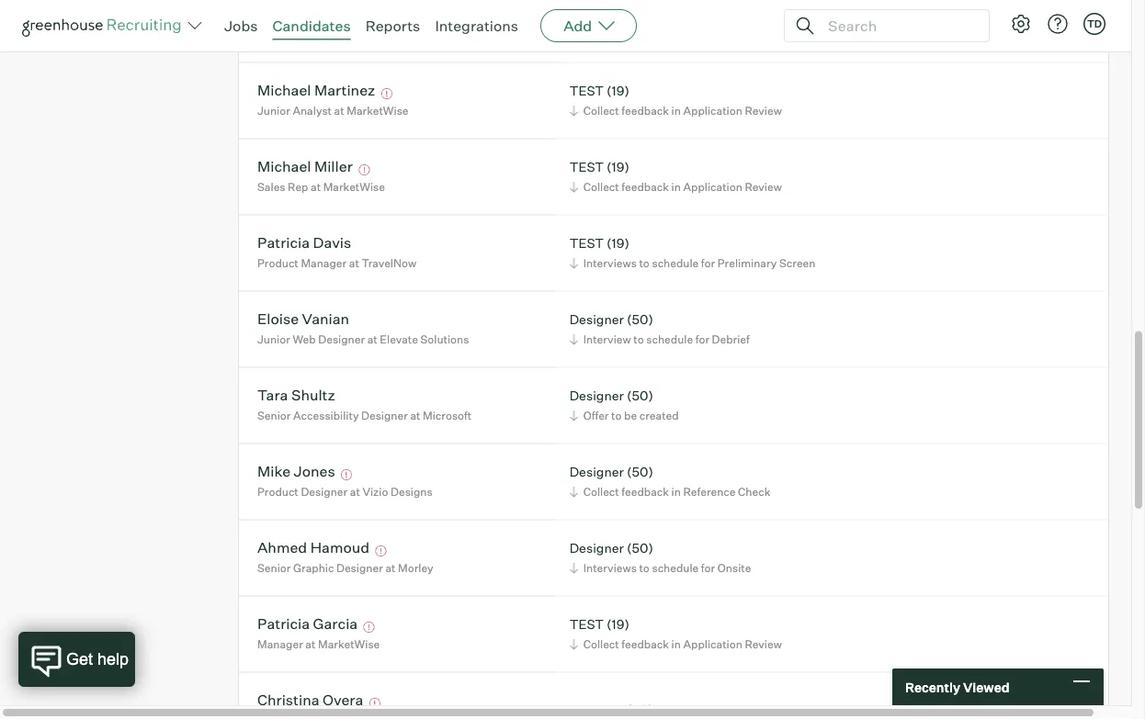 Task type: describe. For each thing, give the bounding box(es) containing it.
michael miller
[[257, 157, 353, 176]]

designer inside designer (50) collect feedback in reference check
[[569, 464, 624, 480]]

at down martinez
[[334, 104, 344, 118]]

test (19) collect feedback in application review for michael martinez
[[569, 82, 782, 118]]

ahmed hamoud link
[[257, 539, 369, 560]]

1 vertical spatial manager
[[257, 638, 303, 652]]

offer to be created link
[[567, 407, 683, 425]]

microsoft
[[423, 409, 472, 423]]

designer inside designer (50) interview to schedule for debrief
[[569, 311, 624, 327]]

ahmed hamoud has been in onsite for more than 21 days image
[[373, 546, 389, 557]]

jobs link
[[224, 17, 258, 35]]

michael miller link
[[257, 157, 353, 178]]

test for davis
[[569, 6, 604, 22]]

patricia for patricia garcia
[[257, 615, 310, 633]]

be
[[624, 409, 637, 423]]

(50) for designer (50) interviews to schedule for onsite
[[627, 540, 653, 556]]

eloise vanian link
[[257, 310, 349, 331]]

product inside patricia davis product manager at travelnow
[[257, 257, 298, 270]]

web
[[293, 333, 316, 347]]

director
[[257, 28, 299, 41]]

collect feedback in application review link for jane davis
[[567, 26, 786, 43]]

elevate
[[380, 333, 418, 347]]

patricia garcia
[[257, 615, 358, 633]]

candidates link
[[272, 17, 351, 35]]

schedule inside designer (50) interviews to schedule for onsite
[[652, 562, 699, 575]]

at down the mike jones has been in reference check for more than 10 days icon
[[350, 485, 360, 499]]

miller
[[314, 157, 353, 176]]

interview to schedule for debrief link
[[567, 331, 754, 348]]

0 vertical spatial travelnow
[[314, 28, 369, 41]]

eloise vanian junior web designer at elevate solutions
[[257, 310, 469, 347]]

christina overa link
[[257, 691, 363, 712]]

shultz
[[291, 386, 335, 404]]

td
[[1087, 17, 1102, 30]]

ahmed
[[257, 539, 307, 557]]

travelnow inside patricia davis product manager at travelnow
[[362, 257, 417, 270]]

designs
[[391, 485, 433, 499]]

collect for patricia garcia
[[583, 638, 619, 652]]

integrations
[[435, 17, 518, 35]]

Search text field
[[823, 12, 972, 39]]

td button
[[1080, 9, 1109, 39]]

at down jane davis link at the top left of page
[[302, 28, 312, 41]]

recently
[[905, 679, 960, 695]]

at inside patricia davis product manager at travelnow
[[349, 257, 359, 270]]

test inside "test (19) interviews to schedule for preliminary screen"
[[569, 235, 604, 251]]

designer inside eloise vanian junior web designer at elevate solutions
[[318, 333, 365, 347]]

viewed
[[963, 679, 1010, 695]]

schedule for davis
[[652, 257, 699, 270]]

in for michael martinez
[[671, 104, 681, 118]]

(50) for designer (50) offer to be created
[[627, 387, 653, 404]]

junior inside eloise vanian junior web designer at elevate solutions
[[257, 333, 290, 347]]

collect for jane davis
[[583, 28, 619, 41]]

at down ahmed hamoud has been in onsite for more than 21 days "icon"
[[385, 562, 396, 575]]

recently viewed
[[905, 679, 1010, 695]]

mike jones link
[[257, 462, 335, 484]]

to for tara shultz
[[611, 409, 622, 423]]

manager inside patricia davis product manager at travelnow
[[301, 257, 347, 270]]

in for jane davis
[[671, 28, 681, 41]]

director at travelnow
[[257, 28, 369, 41]]

jones
[[294, 462, 335, 481]]

designer inside designer (50) interviews to schedule for onsite
[[569, 540, 624, 556]]

offer
[[583, 409, 609, 423]]

vanian
[[302, 310, 349, 328]]

feedback for miller
[[622, 180, 669, 194]]

designer (50)
[[569, 702, 653, 718]]

morley
[[398, 562, 433, 575]]

manager at marketwise
[[257, 638, 380, 652]]

greenhouse recruiting image
[[22, 15, 187, 37]]

to inside designer (50) interviews to schedule for onsite
[[639, 562, 650, 575]]

2 product from the top
[[257, 485, 298, 499]]

michael martinez has been in application review for more than 5 days image
[[378, 88, 395, 99]]

1 junior from the top
[[257, 104, 290, 118]]

add
[[563, 17, 592, 35]]

test (19) interviews to schedule for preliminary screen
[[569, 235, 816, 270]]

michael miller has been in application review for more than 5 days image
[[356, 165, 372, 176]]

candidates
[[272, 17, 351, 35]]

designer inside designer (50) offer to be created
[[569, 387, 624, 404]]

for inside designer (50) interviews to schedule for onsite
[[701, 562, 715, 575]]

collect feedback in application review link for michael martinez
[[567, 102, 786, 120]]

application for jane davis
[[683, 28, 742, 41]]

test (19) collect feedback in application review for michael miller
[[569, 159, 782, 194]]

(19) for michael martinez
[[607, 82, 629, 98]]

christina
[[257, 691, 319, 710]]

review for michael miller
[[745, 180, 782, 194]]

reports
[[365, 17, 420, 35]]

application for michael martinez
[[683, 104, 742, 118]]

solutions
[[420, 333, 469, 347]]

(19) for michael miller
[[607, 159, 629, 175]]

application for patricia garcia
[[683, 638, 742, 652]]

jobs
[[224, 17, 258, 35]]

feedback for martinez
[[622, 104, 669, 118]]

created
[[639, 409, 679, 423]]

interviews for designer
[[583, 562, 637, 575]]

martinez
[[314, 81, 375, 99]]

at inside eloise vanian junior web designer at elevate solutions
[[367, 333, 377, 347]]

patricia davis product manager at travelnow
[[257, 234, 417, 270]]

michael for michael martinez
[[257, 81, 311, 99]]

preliminary
[[718, 257, 777, 270]]

michael martinez link
[[257, 81, 375, 102]]

2 vertical spatial marketwise
[[318, 638, 380, 652]]



Task type: vqa. For each thing, say whether or not it's contained in the screenshot.


Task type: locate. For each thing, give the bounding box(es) containing it.
2 in from the top
[[671, 104, 681, 118]]

marketwise
[[347, 104, 409, 118], [323, 180, 385, 194], [318, 638, 380, 652]]

junior down eloise
[[257, 333, 290, 347]]

integrations link
[[435, 17, 518, 35]]

senior down tara
[[257, 409, 291, 423]]

manager down patricia garcia link
[[257, 638, 303, 652]]

3 (19) from the top
[[607, 159, 629, 175]]

interviews for test
[[583, 257, 637, 270]]

test (19) collect feedback in application review for patricia garcia
[[569, 616, 782, 652]]

(50) for designer (50) interview to schedule for debrief
[[627, 311, 653, 327]]

4 review from the top
[[745, 638, 782, 652]]

rep
[[288, 180, 308, 194]]

1 vertical spatial product
[[257, 485, 298, 499]]

check
[[738, 485, 770, 499]]

designer (50) collect feedback in reference check
[[569, 464, 770, 499]]

senior
[[257, 409, 291, 423], [257, 562, 291, 575]]

3 collect from the top
[[583, 180, 619, 194]]

michael up the sales
[[257, 157, 311, 176]]

at left microsoft
[[410, 409, 420, 423]]

marketwise for martinez
[[347, 104, 409, 118]]

4 feedback from the top
[[622, 485, 669, 499]]

(19)
[[607, 6, 629, 22], [607, 82, 629, 98], [607, 159, 629, 175], [607, 235, 629, 251], [607, 616, 629, 632]]

eloise
[[257, 310, 299, 328]]

1 vertical spatial schedule
[[646, 333, 693, 347]]

michael up 'analyst'
[[257, 81, 311, 99]]

0 vertical spatial senior
[[257, 409, 291, 423]]

michael martinez
[[257, 81, 375, 99]]

designer inside tara shultz senior accessibility designer at microsoft
[[361, 409, 408, 423]]

davis inside patricia davis product manager at travelnow
[[313, 234, 351, 252]]

(50) inside designer (50) interview to schedule for debrief
[[627, 311, 653, 327]]

hamoud
[[310, 539, 369, 557]]

4 collect feedback in application review link from the top
[[567, 636, 786, 654]]

0 vertical spatial product
[[257, 257, 298, 270]]

reports link
[[365, 17, 420, 35]]

mike jones
[[257, 462, 335, 481]]

sales
[[257, 180, 285, 194]]

collect inside designer (50) collect feedback in reference check
[[583, 485, 619, 499]]

2 (19) from the top
[[607, 82, 629, 98]]

schedule for vanian
[[646, 333, 693, 347]]

0 vertical spatial schedule
[[652, 257, 699, 270]]

patricia inside patricia davis product manager at travelnow
[[257, 234, 310, 252]]

collect for mike jones
[[583, 485, 619, 499]]

davis for patricia
[[313, 234, 351, 252]]

schedule inside designer (50) interview to schedule for debrief
[[646, 333, 693, 347]]

interview
[[583, 333, 631, 347]]

0 vertical spatial manager
[[301, 257, 347, 270]]

1 collect feedback in application review link from the top
[[567, 26, 786, 43]]

for left debrief at the top right of page
[[695, 333, 709, 347]]

1 vertical spatial interviews
[[583, 562, 637, 575]]

manager down patricia davis link
[[301, 257, 347, 270]]

travelnow
[[314, 28, 369, 41], [362, 257, 417, 270]]

in for mike jones
[[671, 485, 681, 499]]

christina overa has been in technical interview for more than 14 days image
[[367, 699, 383, 710]]

4 in from the top
[[671, 485, 681, 499]]

4 collect from the top
[[583, 485, 619, 499]]

1 test (19) collect feedback in application review from the top
[[569, 6, 782, 41]]

td button
[[1083, 13, 1106, 35]]

2 interviews from the top
[[583, 562, 637, 575]]

1 test from the top
[[569, 6, 604, 22]]

5 test from the top
[[569, 616, 604, 632]]

to inside designer (50) interview to schedule for debrief
[[633, 333, 644, 347]]

5 (50) from the top
[[627, 702, 653, 718]]

davis for jane
[[294, 5, 332, 23]]

product down patricia davis link
[[257, 257, 298, 270]]

application for michael miller
[[683, 180, 742, 194]]

configure image
[[1010, 13, 1032, 35]]

2 patricia from the top
[[257, 615, 310, 633]]

3 (50) from the top
[[627, 464, 653, 480]]

at down patricia davis link
[[349, 257, 359, 270]]

collect
[[583, 28, 619, 41], [583, 104, 619, 118], [583, 180, 619, 194], [583, 485, 619, 499], [583, 638, 619, 652]]

schedule up designer (50) interview to schedule for debrief
[[652, 257, 699, 270]]

0 vertical spatial marketwise
[[347, 104, 409, 118]]

2 collect feedback in application review link from the top
[[567, 102, 786, 120]]

jane davis link
[[257, 5, 332, 26]]

in for michael miller
[[671, 180, 681, 194]]

1 vertical spatial for
[[695, 333, 709, 347]]

(50)
[[627, 311, 653, 327], [627, 387, 653, 404], [627, 464, 653, 480], [627, 540, 653, 556], [627, 702, 653, 718]]

at down patricia garcia link
[[305, 638, 316, 652]]

for for vanian
[[695, 333, 709, 347]]

junior left 'analyst'
[[257, 104, 290, 118]]

4 test (19) collect feedback in application review from the top
[[569, 616, 782, 652]]

3 review from the top
[[745, 180, 782, 194]]

0 vertical spatial interviews
[[583, 257, 637, 270]]

1 product from the top
[[257, 257, 298, 270]]

for
[[701, 257, 715, 270], [695, 333, 709, 347], [701, 562, 715, 575]]

1 in from the top
[[671, 28, 681, 41]]

tara
[[257, 386, 288, 404]]

2 test (19) collect feedback in application review from the top
[[569, 82, 782, 118]]

to inside "test (19) interviews to schedule for preliminary screen"
[[639, 257, 650, 270]]

5 (19) from the top
[[607, 616, 629, 632]]

collect for michael miller
[[583, 180, 619, 194]]

tara shultz link
[[257, 386, 335, 407]]

(50) inside designer (50) offer to be created
[[627, 387, 653, 404]]

at right rep on the top left of page
[[311, 180, 321, 194]]

1 (19) from the top
[[607, 6, 629, 22]]

christina overa
[[257, 691, 363, 710]]

5 feedback from the top
[[622, 638, 669, 652]]

feedback
[[622, 28, 669, 41], [622, 104, 669, 118], [622, 180, 669, 194], [622, 485, 669, 499], [622, 638, 669, 652]]

graphic
[[293, 562, 334, 575]]

screen
[[779, 257, 816, 270]]

designer (50) offer to be created
[[569, 387, 679, 423]]

1 vertical spatial patricia
[[257, 615, 310, 633]]

1 review from the top
[[745, 28, 782, 41]]

at left elevate
[[367, 333, 377, 347]]

marketwise down michael miller has been in application review for more than 5 days icon
[[323, 180, 385, 194]]

3 test (19) collect feedback in application review from the top
[[569, 159, 782, 194]]

debrief
[[712, 333, 750, 347]]

to left 'be'
[[611, 409, 622, 423]]

3 feedback from the top
[[622, 180, 669, 194]]

interviews
[[583, 257, 637, 270], [583, 562, 637, 575]]

1 vertical spatial senior
[[257, 562, 291, 575]]

product designer at vizio designs
[[257, 485, 433, 499]]

to down collect feedback in reference check link
[[639, 562, 650, 575]]

designer (50) interviews to schedule for onsite
[[569, 540, 751, 575]]

davis
[[294, 5, 332, 23], [313, 234, 351, 252]]

product down mike
[[257, 485, 298, 499]]

4 (19) from the top
[[607, 235, 629, 251]]

to right "interview"
[[633, 333, 644, 347]]

overa
[[323, 691, 363, 710]]

2 vertical spatial for
[[701, 562, 715, 575]]

interviews inside "test (19) interviews to schedule for preliminary screen"
[[583, 257, 637, 270]]

to inside designer (50) offer to be created
[[611, 409, 622, 423]]

0 vertical spatial patricia
[[257, 234, 310, 252]]

to
[[639, 257, 650, 270], [633, 333, 644, 347], [611, 409, 622, 423], [639, 562, 650, 575]]

for inside "test (19) interviews to schedule for preliminary screen"
[[701, 257, 715, 270]]

junior analyst at marketwise
[[257, 104, 409, 118]]

to for patricia davis
[[639, 257, 650, 270]]

for left onsite
[[701, 562, 715, 575]]

(19) for jane davis
[[607, 6, 629, 22]]

travelnow down jane davis has been in application review for more than 5 days icon at the top
[[314, 28, 369, 41]]

patricia
[[257, 234, 310, 252], [257, 615, 310, 633]]

(19) for patricia garcia
[[607, 616, 629, 632]]

marketwise for miller
[[323, 180, 385, 194]]

for inside designer (50) interview to schedule for debrief
[[695, 333, 709, 347]]

for for davis
[[701, 257, 715, 270]]

2 test from the top
[[569, 82, 604, 98]]

(50) for designer (50)
[[627, 702, 653, 718]]

1 vertical spatial michael
[[257, 157, 311, 176]]

analyst
[[293, 104, 332, 118]]

2 feedback from the top
[[622, 104, 669, 118]]

1 michael from the top
[[257, 81, 311, 99]]

2 (50) from the top
[[627, 387, 653, 404]]

jane
[[257, 5, 291, 23]]

travelnow up eloise vanian junior web designer at elevate solutions
[[362, 257, 417, 270]]

1 senior from the top
[[257, 409, 291, 423]]

interviews inside designer (50) interviews to schedule for onsite
[[583, 562, 637, 575]]

mike jones has been in reference check for more than 10 days image
[[338, 470, 355, 481]]

for left preliminary
[[701, 257, 715, 270]]

review for michael martinez
[[745, 104, 782, 118]]

manager
[[301, 257, 347, 270], [257, 638, 303, 652]]

product
[[257, 257, 298, 270], [257, 485, 298, 499]]

2 senior from the top
[[257, 562, 291, 575]]

2 application from the top
[[683, 104, 742, 118]]

designer (50) interview to schedule for debrief
[[569, 311, 750, 347]]

patricia garcia link
[[257, 615, 358, 636]]

collect feedback in application review link
[[567, 26, 786, 43], [567, 102, 786, 120], [567, 178, 786, 196], [567, 636, 786, 654]]

0 vertical spatial for
[[701, 257, 715, 270]]

2 collect from the top
[[583, 104, 619, 118]]

collect feedback in application review link for michael miller
[[567, 178, 786, 196]]

jane davis
[[257, 5, 332, 23]]

1 vertical spatial marketwise
[[323, 180, 385, 194]]

4 (50) from the top
[[627, 540, 653, 556]]

4 application from the top
[[683, 638, 742, 652]]

interviews to schedule for onsite link
[[567, 560, 756, 577]]

1 interviews from the top
[[583, 257, 637, 270]]

(50) inside designer (50) collect feedback in reference check
[[627, 464, 653, 480]]

0 vertical spatial junior
[[257, 104, 290, 118]]

schedule
[[652, 257, 699, 270], [646, 333, 693, 347], [652, 562, 699, 575]]

collect for michael martinez
[[583, 104, 619, 118]]

vizio
[[362, 485, 388, 499]]

collect feedback in application review link for patricia garcia
[[567, 636, 786, 654]]

onsite
[[718, 562, 751, 575]]

feedback for garcia
[[622, 638, 669, 652]]

ahmed hamoud
[[257, 539, 369, 557]]

review
[[745, 28, 782, 41], [745, 104, 782, 118], [745, 180, 782, 194], [745, 638, 782, 652]]

junior
[[257, 104, 290, 118], [257, 333, 290, 347]]

patricia up manager at marketwise
[[257, 615, 310, 633]]

tara shultz senior accessibility designer at microsoft
[[257, 386, 472, 423]]

0 vertical spatial davis
[[294, 5, 332, 23]]

1 collect from the top
[[583, 28, 619, 41]]

(19) inside "test (19) interviews to schedule for preliminary screen"
[[607, 235, 629, 251]]

test
[[569, 6, 604, 22], [569, 82, 604, 98], [569, 159, 604, 175], [569, 235, 604, 251], [569, 616, 604, 632]]

1 application from the top
[[683, 28, 742, 41]]

1 patricia from the top
[[257, 234, 310, 252]]

add button
[[540, 9, 637, 42]]

schedule inside "test (19) interviews to schedule for preliminary screen"
[[652, 257, 699, 270]]

patricia garcia has been in application review for more than 5 days image
[[361, 622, 377, 633]]

schedule left debrief at the top right of page
[[646, 333, 693, 347]]

senior down ahmed
[[257, 562, 291, 575]]

test (19) collect feedback in application review
[[569, 6, 782, 41], [569, 82, 782, 118], [569, 159, 782, 194], [569, 616, 782, 652]]

test for miller
[[569, 159, 604, 175]]

test for garcia
[[569, 616, 604, 632]]

2 review from the top
[[745, 104, 782, 118]]

test for martinez
[[569, 82, 604, 98]]

patricia for patricia davis product manager at travelnow
[[257, 234, 310, 252]]

5 collect from the top
[[583, 638, 619, 652]]

interviews to schedule for preliminary screen link
[[567, 255, 820, 272]]

patricia davis link
[[257, 234, 351, 255]]

test (19) collect feedback in application review for jane davis
[[569, 6, 782, 41]]

marketwise down michael martinez has been in application review for more than 5 days icon
[[347, 104, 409, 118]]

3 application from the top
[[683, 180, 742, 194]]

0 vertical spatial michael
[[257, 81, 311, 99]]

1 vertical spatial junior
[[257, 333, 290, 347]]

collect feedback in reference check link
[[567, 484, 775, 501]]

at inside tara shultz senior accessibility designer at microsoft
[[410, 409, 420, 423]]

accessibility
[[293, 409, 359, 423]]

schedule left onsite
[[652, 562, 699, 575]]

senior inside tara shultz senior accessibility designer at microsoft
[[257, 409, 291, 423]]

senior graphic designer at morley
[[257, 562, 433, 575]]

5 in from the top
[[671, 638, 681, 652]]

to up designer (50) interview to schedule for debrief
[[639, 257, 650, 270]]

2 vertical spatial schedule
[[652, 562, 699, 575]]

mike
[[257, 462, 290, 481]]

feedback for davis
[[622, 28, 669, 41]]

review for patricia garcia
[[745, 638, 782, 652]]

feedback for jones
[[622, 485, 669, 499]]

2 michael from the top
[[257, 157, 311, 176]]

patricia down the sales
[[257, 234, 310, 252]]

3 in from the top
[[671, 180, 681, 194]]

1 vertical spatial davis
[[313, 234, 351, 252]]

at
[[302, 28, 312, 41], [334, 104, 344, 118], [311, 180, 321, 194], [349, 257, 359, 270], [367, 333, 377, 347], [410, 409, 420, 423], [350, 485, 360, 499], [385, 562, 396, 575], [305, 638, 316, 652]]

garcia
[[313, 615, 358, 633]]

4 test from the top
[[569, 235, 604, 251]]

in for patricia garcia
[[671, 638, 681, 652]]

sales rep at marketwise
[[257, 180, 385, 194]]

1 (50) from the top
[[627, 311, 653, 327]]

davis up director at travelnow
[[294, 5, 332, 23]]

feedback inside designer (50) collect feedback in reference check
[[622, 485, 669, 499]]

to for eloise vanian
[[633, 333, 644, 347]]

review for jane davis
[[745, 28, 782, 41]]

jane davis has been in application review for more than 5 days image
[[335, 12, 352, 23]]

3 test from the top
[[569, 159, 604, 175]]

in inside designer (50) collect feedback in reference check
[[671, 485, 681, 499]]

1 feedback from the top
[[622, 28, 669, 41]]

reference
[[683, 485, 736, 499]]

michael for michael miller
[[257, 157, 311, 176]]

marketwise down garcia
[[318, 638, 380, 652]]

2 junior from the top
[[257, 333, 290, 347]]

davis down sales rep at marketwise
[[313, 234, 351, 252]]

in
[[671, 28, 681, 41], [671, 104, 681, 118], [671, 180, 681, 194], [671, 485, 681, 499], [671, 638, 681, 652]]

designer
[[569, 311, 624, 327], [318, 333, 365, 347], [569, 387, 624, 404], [361, 409, 408, 423], [569, 464, 624, 480], [301, 485, 348, 499], [569, 540, 624, 556], [336, 562, 383, 575], [569, 702, 624, 718]]

3 collect feedback in application review link from the top
[[567, 178, 786, 196]]

(50) inside designer (50) interviews to schedule for onsite
[[627, 540, 653, 556]]

(50) for designer (50) collect feedback in reference check
[[627, 464, 653, 480]]

1 vertical spatial travelnow
[[362, 257, 417, 270]]



